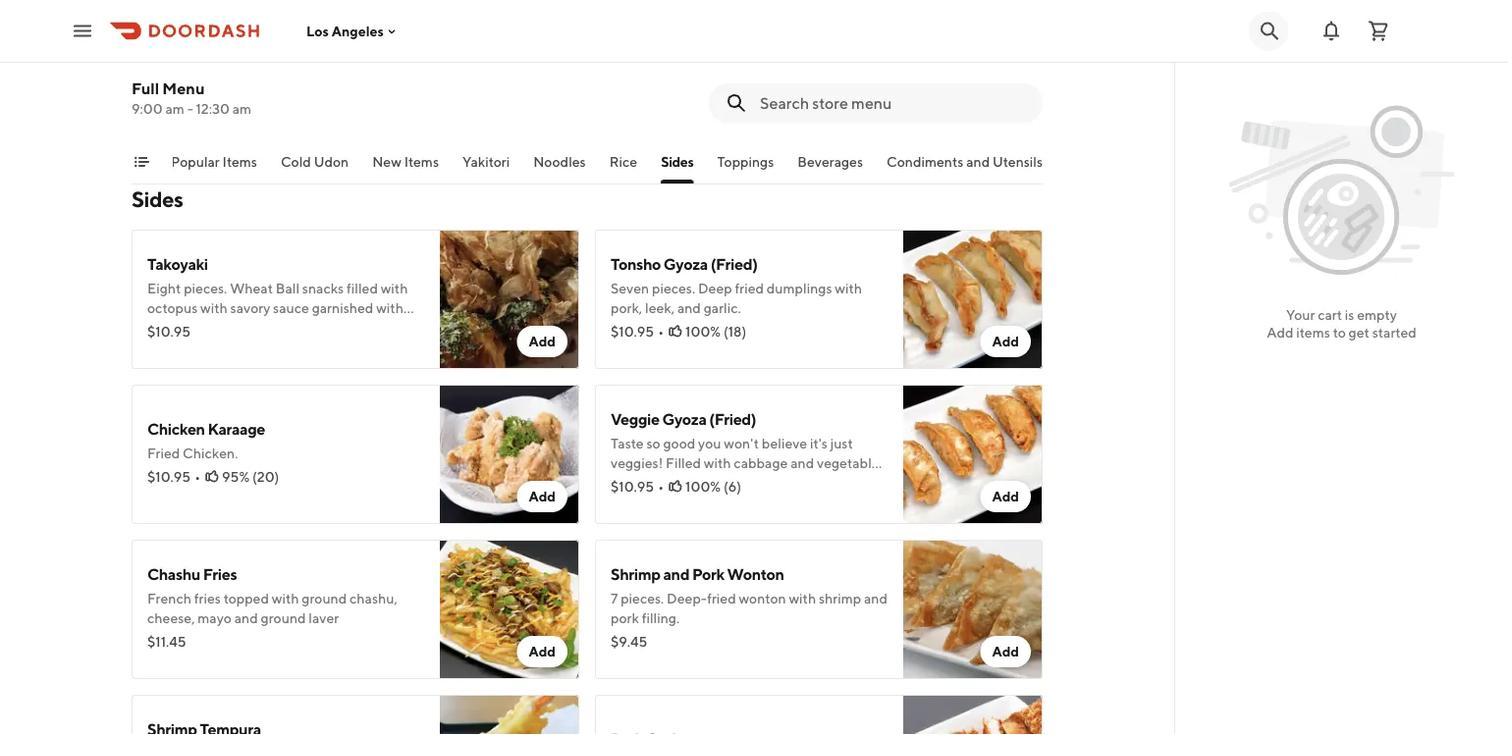 Task type: locate. For each thing, give the bounding box(es) containing it.
and down savory
[[247, 320, 271, 336]]

add button for chashu fries
[[517, 636, 568, 668]]

(fried) up (6)
[[709, 410, 756, 429]]

get
[[1349, 325, 1370, 341]]

95% (20)
[[222, 469, 279, 485]]

sauce
[[371, 41, 407, 57], [273, 300, 309, 316]]

gyoza
[[664, 255, 708, 274], [662, 410, 707, 429]]

pieces. inside tonsho gyoza (fried) seven pieces. deep fried dumplings with pork, leek, and garlic.
[[652, 280, 696, 297]]

chashu,
[[350, 591, 398, 607]]

(6)
[[724, 479, 741, 495]]

100% for tonsho gyoza (fried)
[[686, 324, 721, 340]]

1 vertical spatial ground
[[261, 610, 306, 627]]

and inside the chashu fries french fries topped with ground chashu, cheese, mayo and ground laver $11.45
[[234, 610, 258, 627]]

items inside popular items 'button'
[[223, 154, 257, 170]]

2 100% from the top
[[686, 479, 721, 495]]

items inside the new items button
[[404, 154, 439, 170]]

1 vertical spatial fried
[[707, 591, 736, 607]]

• down leek,
[[658, 324, 664, 340]]

0 items, open order cart image
[[1367, 19, 1391, 43]]

is
[[1345, 307, 1355, 323]]

add button for takoyaki
[[517, 326, 568, 358]]

items for new items
[[404, 154, 439, 170]]

toppings button
[[717, 152, 774, 184]]

sides
[[661, 154, 694, 170], [132, 187, 183, 212]]

items right popular
[[223, 154, 257, 170]]

$10.95 for tonsho gyoza (fried)
[[611, 324, 654, 340]]

add button for chicken karaage
[[517, 481, 568, 513]]

100% left (6)
[[686, 479, 721, 495]]

add for fries
[[529, 644, 556, 660]]

1 horizontal spatial sauce
[[371, 41, 407, 57]]

$10.95 for veggie gyoza (fried)
[[611, 479, 654, 495]]

$10.95 down the pork,
[[611, 324, 654, 340]]

beverages button
[[798, 152, 863, 184]]

fries
[[194, 591, 221, 607]]

with
[[286, 41, 313, 57], [381, 280, 408, 297], [835, 280, 862, 297], [200, 300, 228, 316], [376, 300, 404, 316], [272, 591, 299, 607], [789, 591, 816, 607]]

with inside tonsho gyoza (fried) seven pieces. deep fried dumplings with pork, leek, and garlic.
[[835, 280, 862, 297]]

fried down pork
[[707, 591, 736, 607]]

0 vertical spatial gyoza
[[664, 255, 708, 274]]

with right filled
[[381, 280, 408, 297]]

with inside the chashu fries french fries topped with ground chashu, cheese, mayo and ground laver $11.45
[[272, 591, 299, 607]]

gyoza up deep
[[664, 255, 708, 274]]

tempura
[[316, 41, 368, 57]]

beverages
[[798, 154, 863, 170]]

1 vertical spatial (fried)
[[709, 410, 756, 429]]

veggie
[[611, 410, 660, 429]]

fried inside tonsho gyoza (fried) seven pieces. deep fried dumplings with pork, leek, and garlic.
[[735, 280, 764, 297]]

(20)
[[252, 469, 279, 485]]

ground
[[302, 591, 347, 607], [261, 610, 306, 627]]

pork
[[611, 610, 639, 627]]

am
[[165, 101, 184, 117], [232, 101, 252, 117]]

add for wheat
[[529, 333, 556, 350]]

$16.70
[[147, 84, 189, 100]]

am right 12:30
[[232, 101, 252, 117]]

with right wonton
[[789, 591, 816, 607]]

95%
[[222, 469, 250, 485]]

1 vertical spatial 100%
[[686, 479, 721, 495]]

1 am from the left
[[165, 101, 184, 117]]

1 100% from the top
[[686, 324, 721, 340]]

100% (18)
[[686, 324, 747, 340]]

mayo
[[198, 610, 232, 627]]

rice right noodles
[[610, 154, 638, 170]]

sauce down the angeles
[[371, 41, 407, 57]]

0 vertical spatial fried
[[735, 280, 764, 297]]

0 horizontal spatial items
[[223, 154, 257, 170]]

pieces. up leek,
[[652, 280, 696, 297]]

karaage
[[208, 420, 265, 439]]

and inside tonsho gyoza (fried) seven pieces. deep fried dumplings with pork, leek, and garlic.
[[678, 300, 701, 316]]

utensils
[[993, 154, 1043, 170]]

popular items
[[171, 154, 257, 170]]

0 vertical spatial (fried)
[[711, 255, 758, 274]]

add for seven
[[992, 333, 1019, 350]]

and down topped
[[234, 610, 258, 627]]

and left shrimp and pork wonton "image"
[[864, 591, 888, 607]]

and right leek,
[[678, 300, 701, 316]]

noodles button
[[534, 152, 586, 184]]

$11.45
[[147, 634, 186, 650]]

pieces. inside takoyaki eight pieces. wheat ball snacks filled with octopus with savory sauce garnished with bonito shavings and green laver.
[[184, 280, 227, 297]]

seven
[[611, 280, 649, 297]]

0 vertical spatial sauce
[[371, 41, 407, 57]]

add for wonton
[[992, 644, 1019, 660]]

sides down show menu categories image at the top left of page
[[132, 187, 183, 212]]

cold udon
[[281, 154, 349, 170]]

topped
[[224, 591, 269, 607]]

and
[[967, 154, 990, 170], [678, 300, 701, 316], [247, 320, 271, 336], [663, 565, 690, 584], [864, 591, 888, 607], [234, 610, 258, 627]]

0 vertical spatial shrimp
[[179, 41, 221, 57]]

am left -
[[165, 101, 184, 117]]

1 horizontal spatial shrimp
[[819, 591, 861, 607]]

gyoza inside tonsho gyoza (fried) seven pieces. deep fried dumplings with pork, leek, and garlic.
[[664, 255, 708, 274]]

udon
[[314, 154, 349, 170]]

and inside button
[[967, 154, 990, 170]]

pieces. down shrimp
[[621, 591, 664, 607]]

cold
[[281, 154, 311, 170]]

with up shavings
[[200, 300, 228, 316]]

tonsho gyoza (fried) image
[[904, 230, 1043, 369]]

chashu fries image
[[440, 540, 579, 680]]

(fried)
[[711, 255, 758, 274], [709, 410, 756, 429]]

yakitori button
[[463, 152, 510, 184]]

$10.95 down fried
[[147, 469, 191, 485]]

and left utensils
[[967, 154, 990, 170]]

pieces. down takoyaki
[[184, 280, 227, 297]]

veggie gyoza (fried) image
[[904, 385, 1043, 524]]

shrimp up rice.
[[179, 41, 221, 57]]

cart
[[1318, 307, 1343, 323]]

• down chicken.
[[195, 469, 200, 485]]

1 horizontal spatial am
[[232, 101, 252, 117]]

savory
[[230, 300, 270, 316]]

$10.95 down "octopus"
[[147, 324, 191, 340]]

shavings
[[191, 320, 244, 336]]

$10.95 • for chicken
[[147, 469, 200, 485]]

deep
[[698, 280, 732, 297]]

2 items from the left
[[404, 154, 439, 170]]

1 vertical spatial sauce
[[273, 300, 309, 316]]

-
[[187, 101, 193, 117]]

chashu
[[147, 565, 200, 584]]

ground left laver
[[261, 610, 306, 627]]

1 vertical spatial shrimp
[[819, 591, 861, 607]]

with right topped
[[272, 591, 299, 607]]

menu
[[162, 79, 205, 98]]

add button
[[517, 326, 568, 358], [981, 326, 1031, 358], [517, 481, 568, 513], [981, 481, 1031, 513], [517, 636, 568, 668], [981, 636, 1031, 668]]

leek,
[[645, 300, 675, 316]]

shrimp inside shrimp and pork wonton 7 pieces. deep-fried wonton with shrimp and pork filling. $9.45
[[819, 591, 861, 607]]

$10.95 • down fried
[[147, 469, 200, 485]]

wheat
[[230, 280, 273, 297]]

shrimp right wonton
[[819, 591, 861, 607]]

add inside your cart is empty add items to get started
[[1267, 325, 1294, 341]]

fried up the 'garlic.'
[[735, 280, 764, 297]]

sauce inside 'tempura rice four shrimp tempuras with tempura sauce over rice. $16.70'
[[371, 41, 407, 57]]

and inside takoyaki eight pieces. wheat ball snacks filled with octopus with savory sauce garnished with bonito shavings and green laver.
[[247, 320, 271, 336]]

sauce up green
[[273, 300, 309, 316]]

0 vertical spatial 100%
[[686, 324, 721, 340]]

gyoza for tonsho
[[664, 255, 708, 274]]

gyoza right "veggie"
[[662, 410, 707, 429]]

items
[[1297, 325, 1331, 341]]

7
[[611, 591, 618, 607]]

100%
[[686, 324, 721, 340], [686, 479, 721, 495]]

items right new
[[404, 154, 439, 170]]

$10.95 •
[[611, 324, 664, 340], [147, 469, 200, 485], [611, 479, 664, 495]]

(18)
[[724, 324, 747, 340]]

0 horizontal spatial shrimp
[[179, 41, 221, 57]]

(fried) for tonsho
[[711, 255, 758, 274]]

and up the deep-
[[663, 565, 690, 584]]

(fried) up deep
[[711, 255, 758, 274]]

los
[[306, 23, 329, 39]]

0 vertical spatial sides
[[661, 154, 694, 170]]

add for chicken.
[[529, 489, 556, 505]]

your cart is empty add items to get started
[[1267, 307, 1417, 341]]

rice
[[211, 15, 242, 34], [610, 154, 638, 170]]

fried
[[147, 445, 180, 462]]

ground up laver
[[302, 591, 347, 607]]

pork,
[[611, 300, 643, 316]]

0 horizontal spatial sauce
[[273, 300, 309, 316]]

$10.95
[[147, 324, 191, 340], [611, 324, 654, 340], [147, 469, 191, 485], [611, 479, 654, 495]]

with right dumplings
[[835, 280, 862, 297]]

$10.95 • for tonsho
[[611, 324, 664, 340]]

1 vertical spatial sides
[[132, 187, 183, 212]]

shrimp
[[611, 565, 661, 584]]

0 horizontal spatial rice
[[211, 15, 242, 34]]

0 horizontal spatial am
[[165, 101, 184, 117]]

empty
[[1358, 307, 1398, 323]]

(fried) inside tonsho gyoza (fried) seven pieces. deep fried dumplings with pork, leek, and garlic.
[[711, 255, 758, 274]]

$10.95 down "veggie"
[[611, 479, 654, 495]]

dumplings
[[767, 280, 832, 297]]

to
[[1333, 325, 1346, 341]]

0 vertical spatial ground
[[302, 591, 347, 607]]

1 vertical spatial gyoza
[[662, 410, 707, 429]]

1 horizontal spatial rice
[[610, 154, 638, 170]]

100% down the 'garlic.'
[[686, 324, 721, 340]]

$10.95 • down the pork,
[[611, 324, 664, 340]]

shrimp and pork wonton image
[[904, 540, 1043, 680]]

1 horizontal spatial items
[[404, 154, 439, 170]]

toppings
[[717, 154, 774, 170]]

with down los
[[286, 41, 313, 57]]

cheese,
[[147, 610, 195, 627]]

your
[[1287, 307, 1315, 323]]

rice up the tempuras
[[211, 15, 242, 34]]

•
[[658, 324, 664, 340], [195, 469, 200, 485], [658, 479, 664, 495]]

0 vertical spatial rice
[[211, 15, 242, 34]]

1 items from the left
[[223, 154, 257, 170]]

sides right rice button on the top left
[[661, 154, 694, 170]]



Task type: vqa. For each thing, say whether or not it's contained in the screenshot.


Task type: describe. For each thing, give the bounding box(es) containing it.
tempura
[[147, 15, 209, 34]]

angeles
[[332, 23, 384, 39]]

2 am from the left
[[232, 101, 252, 117]]

Item Search search field
[[760, 92, 1027, 114]]

with inside 'tempura rice four shrimp tempuras with tempura sauce over rice. $16.70'
[[286, 41, 313, 57]]

over
[[147, 60, 175, 77]]

tempura rice four shrimp tempuras with tempura sauce over rice. $16.70
[[147, 15, 407, 100]]

• for tonsho
[[658, 324, 664, 340]]

tempura rice image
[[440, 0, 579, 130]]

pieces. inside shrimp and pork wonton 7 pieces. deep-fried wonton with shrimp and pork filling. $9.45
[[621, 591, 664, 607]]

four
[[147, 41, 176, 57]]

1 vertical spatial rice
[[610, 154, 638, 170]]

yakitori
[[463, 154, 510, 170]]

chicken.
[[183, 445, 238, 462]]

condiments
[[887, 154, 964, 170]]

sauce inside takoyaki eight pieces. wheat ball snacks filled with octopus with savory sauce garnished with bonito shavings and green laver.
[[273, 300, 309, 316]]

add button for veggie gyoza (fried)
[[981, 481, 1031, 513]]

new
[[372, 154, 402, 170]]

filling.
[[642, 610, 680, 627]]

shrimp tempura image
[[440, 695, 579, 736]]

takoyaki
[[147, 255, 208, 274]]

eight
[[147, 280, 181, 297]]

garlic.
[[704, 300, 741, 316]]

add button for shrimp and pork wonton
[[981, 636, 1031, 668]]

cold udon button
[[281, 152, 349, 184]]

condiments and utensils
[[887, 154, 1043, 170]]

1 horizontal spatial sides
[[661, 154, 694, 170]]

chicken karaage image
[[440, 385, 579, 524]]

add button for tonsho gyoza (fried)
[[981, 326, 1031, 358]]

laver.
[[312, 320, 345, 336]]

octopus
[[147, 300, 198, 316]]

chicken karaage fried chicken.
[[147, 420, 265, 462]]

snacks
[[302, 280, 344, 297]]

french
[[147, 591, 191, 607]]

takoyaki eight pieces. wheat ball snacks filled with octopus with savory sauce garnished with bonito shavings and green laver.
[[147, 255, 408, 336]]

rice.
[[178, 60, 204, 77]]

pork
[[692, 565, 725, 584]]

$10.95 for chicken karaage
[[147, 469, 191, 485]]

fries
[[203, 565, 237, 584]]

los angeles button
[[306, 23, 400, 39]]

full menu 9:00 am - 12:30 am
[[132, 79, 252, 117]]

with inside shrimp and pork wonton 7 pieces. deep-fried wonton with shrimp and pork filling. $9.45
[[789, 591, 816, 607]]

9:00
[[132, 101, 163, 117]]

pork cutlet image
[[904, 695, 1043, 736]]

(fried) for veggie
[[709, 410, 756, 429]]

wonton
[[727, 565, 784, 584]]

12:30
[[196, 101, 230, 117]]

popular
[[171, 154, 220, 170]]

filled
[[347, 280, 378, 297]]

wonton
[[739, 591, 786, 607]]

started
[[1373, 325, 1417, 341]]

noodles
[[534, 154, 586, 170]]

takoyaki image
[[440, 230, 579, 369]]

chicken
[[147, 420, 205, 439]]

items for popular items
[[223, 154, 257, 170]]

show menu categories image
[[134, 154, 149, 170]]

chashu fries french fries topped with ground chashu, cheese, mayo and ground laver $11.45
[[147, 565, 398, 650]]

ball
[[276, 280, 300, 297]]

with down filled
[[376, 300, 404, 316]]

tempuras
[[224, 41, 283, 57]]

open menu image
[[71, 19, 94, 43]]

$9.45
[[611, 634, 648, 650]]

new items button
[[372, 152, 439, 184]]

laver
[[309, 610, 339, 627]]

new items
[[372, 154, 439, 170]]

rice inside 'tempura rice four shrimp tempuras with tempura sauce over rice. $16.70'
[[211, 15, 242, 34]]

garnished
[[312, 300, 374, 316]]

veggie gyoza (fried)
[[611, 410, 756, 429]]

• for chicken
[[195, 469, 200, 485]]

$10.95 • down "veggie"
[[611, 479, 664, 495]]

100% for veggie gyoza (fried)
[[686, 479, 721, 495]]

rice button
[[610, 152, 638, 184]]

shrimp and pork wonton 7 pieces. deep-fried wonton with shrimp and pork filling. $9.45
[[611, 565, 888, 650]]

condiments and utensils button
[[887, 152, 1043, 184]]

tonsho gyoza (fried) seven pieces. deep fried dumplings with pork, leek, and garlic.
[[611, 255, 862, 316]]

bonito
[[147, 320, 188, 336]]

los angeles
[[306, 23, 384, 39]]

notification bell image
[[1320, 19, 1344, 43]]

popular items button
[[171, 152, 257, 184]]

fried inside shrimp and pork wonton 7 pieces. deep-fried wonton with shrimp and pork filling. $9.45
[[707, 591, 736, 607]]

• left 100% (6)
[[658, 479, 664, 495]]

deep-
[[667, 591, 707, 607]]

full
[[132, 79, 159, 98]]

green
[[274, 320, 310, 336]]

shrimp inside 'tempura rice four shrimp tempuras with tempura sauce over rice. $16.70'
[[179, 41, 221, 57]]

gyoza for veggie
[[662, 410, 707, 429]]

0 horizontal spatial sides
[[132, 187, 183, 212]]



